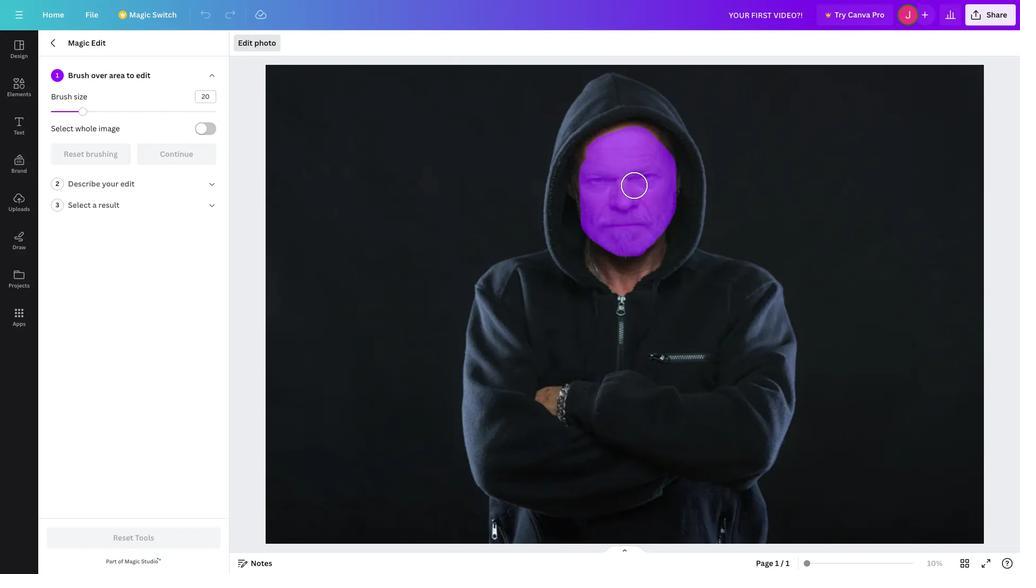 Task type: vqa. For each thing, say whether or not it's contained in the screenshot.
Create within the dropdown button
no



Task type: describe. For each thing, give the bounding box(es) containing it.
10%
[[928, 558, 943, 568]]

3
[[56, 200, 59, 209]]

brush size
[[51, 91, 87, 102]]

part of
[[106, 558, 125, 565]]

magic studio
[[125, 558, 158, 565]]

part
[[106, 558, 117, 565]]

reset brushing button
[[51, 144, 131, 165]]

file
[[85, 10, 98, 20]]

1 horizontal spatial 1
[[776, 558, 780, 568]]

reset for reset tools
[[113, 533, 133, 543]]

share
[[987, 10, 1008, 20]]

tools
[[135, 533, 154, 543]]

2
[[56, 179, 59, 188]]

try
[[835, 10, 847, 20]]

Brush size text field
[[196, 91, 216, 103]]

brush for brush over area to edit
[[68, 70, 89, 80]]

10% button
[[918, 555, 953, 572]]

draw button
[[0, 222, 38, 260]]

notes button
[[234, 555, 277, 572]]

select for select whole image
[[51, 123, 74, 133]]

brush for brush size
[[51, 91, 72, 102]]

apps button
[[0, 298, 38, 337]]

+ add page
[[601, 511, 641, 521]]

brand
[[11, 167, 27, 174]]

continue button
[[137, 144, 216, 165]]

apps
[[13, 320, 26, 327]]

image
[[99, 123, 120, 133]]

design
[[10, 52, 28, 60]]

your
[[102, 179, 119, 189]]

0 horizontal spatial 1
[[56, 71, 59, 80]]

size
[[74, 91, 87, 102]]

projects button
[[0, 260, 38, 298]]

show pages image
[[600, 545, 651, 554]]

reset for reset brushing
[[64, 149, 84, 159]]

reset brushing
[[64, 149, 118, 159]]

over
[[91, 70, 107, 80]]

try canva pro
[[835, 10, 885, 20]]

side panel tab list
[[0, 30, 38, 337]]

select whole image
[[51, 123, 120, 133]]

page
[[624, 511, 641, 521]]

magic for magic switch
[[129, 10, 151, 20]]

share button
[[966, 4, 1017, 26]]

continue
[[160, 149, 193, 159]]

uploads
[[8, 205, 30, 213]]

projects
[[8, 282, 30, 289]]

main menu bar
[[0, 0, 1021, 30]]

whole
[[75, 123, 97, 133]]

page 1 / 1
[[757, 558, 790, 568]]

magic switch button
[[111, 4, 185, 26]]



Task type: locate. For each thing, give the bounding box(es) containing it.
1 left /
[[776, 558, 780, 568]]

1 horizontal spatial reset
[[113, 533, 133, 543]]

studio
[[141, 558, 158, 565]]

edit photo button
[[234, 35, 281, 52]]

a
[[93, 200, 97, 210]]

reset inside 'button'
[[64, 149, 84, 159]]

0 vertical spatial brush
[[68, 70, 89, 80]]

select
[[51, 123, 74, 133], [68, 200, 91, 210]]

reset tools button
[[47, 527, 221, 549]]

edit right your
[[120, 179, 135, 189]]

brush left over
[[68, 70, 89, 80]]

text
[[14, 129, 25, 136]]

brand button
[[0, 145, 38, 183]]

edit right the to
[[136, 70, 150, 80]]

edit
[[136, 70, 150, 80], [120, 179, 135, 189]]

1 horizontal spatial edit
[[136, 70, 150, 80]]

reset left brushing
[[64, 149, 84, 159]]

page
[[757, 558, 774, 568]]

reset tools
[[113, 533, 154, 543]]

canva
[[848, 10, 871, 20]]

elements
[[7, 90, 31, 98]]

+ add page button
[[259, 506, 983, 527]]

select left a
[[68, 200, 91, 210]]

describe your edit
[[68, 179, 135, 189]]

describe
[[68, 179, 100, 189]]

0 vertical spatial select
[[51, 123, 74, 133]]

edit
[[91, 38, 106, 48], [238, 38, 253, 48]]

uploads button
[[0, 183, 38, 222]]

brush over area to edit
[[68, 70, 150, 80]]

magic left switch
[[129, 10, 151, 20]]

magic down file popup button
[[68, 38, 89, 48]]

select left "whole"
[[51, 123, 74, 133]]

Design title text field
[[721, 4, 813, 26]]

design button
[[0, 30, 38, 69]]

magic switch
[[129, 10, 177, 20]]

notes
[[251, 558, 272, 568]]

magic for magic edit
[[68, 38, 89, 48]]

1
[[56, 71, 59, 80], [776, 558, 780, 568], [786, 558, 790, 568]]

magic
[[129, 10, 151, 20], [68, 38, 89, 48], [125, 558, 140, 565]]

elements button
[[0, 69, 38, 107]]

draw
[[12, 243, 26, 251]]

text button
[[0, 107, 38, 145]]

0 horizontal spatial edit
[[91, 38, 106, 48]]

1 vertical spatial magic
[[68, 38, 89, 48]]

magic inside button
[[129, 10, 151, 20]]

0 vertical spatial edit
[[136, 70, 150, 80]]

edit photo
[[238, 38, 276, 48]]

1 edit from the left
[[91, 38, 106, 48]]

2 edit from the left
[[238, 38, 253, 48]]

result
[[99, 200, 120, 210]]

magic right of
[[125, 558, 140, 565]]

photo
[[254, 38, 276, 48]]

1 up brush size
[[56, 71, 59, 80]]

0 horizontal spatial reset
[[64, 149, 84, 159]]

/
[[781, 558, 784, 568]]

select a result
[[68, 200, 120, 210]]

1 vertical spatial brush
[[51, 91, 72, 102]]

reset
[[64, 149, 84, 159], [113, 533, 133, 543]]

edit inside edit photo popup button
[[238, 38, 253, 48]]

of
[[118, 558, 123, 565]]

edit down file popup button
[[91, 38, 106, 48]]

brush left size
[[51, 91, 72, 102]]

0 vertical spatial reset
[[64, 149, 84, 159]]

edit left photo
[[238, 38, 253, 48]]

+
[[601, 511, 605, 521]]

try canva pro button
[[817, 4, 894, 26]]

select for select a result
[[68, 200, 91, 210]]

1 vertical spatial reset
[[113, 533, 133, 543]]

file button
[[77, 4, 107, 26]]

1 horizontal spatial edit
[[238, 38, 253, 48]]

home
[[43, 10, 64, 20]]

brushing
[[86, 149, 118, 159]]

pro
[[873, 10, 885, 20]]

0 vertical spatial magic
[[129, 10, 151, 20]]

0 horizontal spatial edit
[[120, 179, 135, 189]]

to
[[127, 70, 134, 80]]

brush
[[68, 70, 89, 80], [51, 91, 72, 102]]

1 vertical spatial edit
[[120, 179, 135, 189]]

1 right /
[[786, 558, 790, 568]]

reset inside button
[[113, 533, 133, 543]]

home link
[[34, 4, 73, 26]]

area
[[109, 70, 125, 80]]

2 vertical spatial magic
[[125, 558, 140, 565]]

switch
[[152, 10, 177, 20]]

reset left tools
[[113, 533, 133, 543]]

magic for magic studio
[[125, 558, 140, 565]]

2 horizontal spatial 1
[[786, 558, 790, 568]]

magic edit
[[68, 38, 106, 48]]

add
[[607, 511, 622, 521]]

1 vertical spatial select
[[68, 200, 91, 210]]



